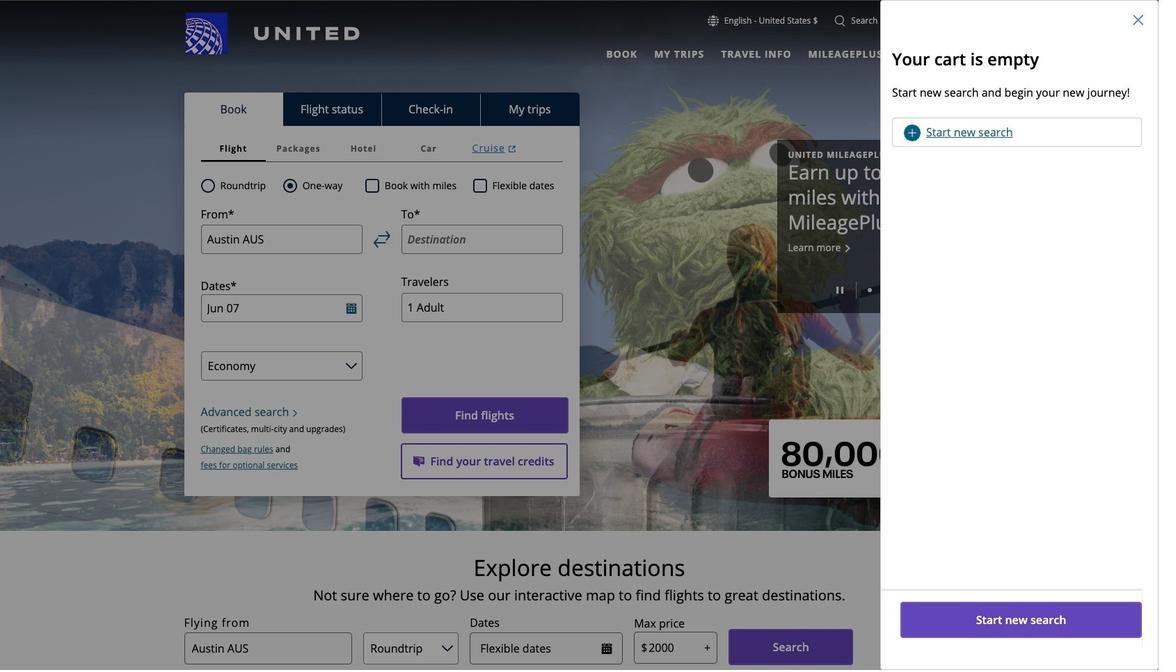 Task type: describe. For each thing, give the bounding box(es) containing it.
round trip flight search element
[[215, 177, 266, 194]]

please enter the max price in the input text or tab to access the slider to set the max price. element
[[634, 615, 685, 632]]

1 vertical spatial tab list
[[184, 93, 579, 126]]

currently in english united states	$ enter to change image
[[708, 15, 719, 26]]

0 vertical spatial tab list
[[598, 42, 936, 62]]

carousel buttons element
[[788, 277, 964, 302]]

reverse origin and destination image
[[373, 231, 390, 248]]

close image
[[1133, 15, 1144, 26]]

not sure where to go? use our interactive map to find flights to great destinations. element
[[104, 587, 1055, 604]]



Task type: vqa. For each thing, say whether or not it's contained in the screenshot.
tab list to the bottom
yes



Task type: locate. For each thing, give the bounding box(es) containing it.
united logo link to homepage image
[[185, 13, 359, 54]]

None text field
[[634, 632, 718, 664]]

Depart text field
[[201, 295, 362, 323]]

2 vertical spatial tab list
[[201, 136, 563, 162]]

dialog
[[880, 0, 1159, 670]]

flexible dates image
[[601, 643, 613, 654]]

navigation
[[0, 12, 1159, 62]]

main content
[[0, 1, 1159, 670]]

book with miles element
[[365, 177, 473, 194]]

explore destinations element
[[104, 554, 1055, 582]]

one way flight search element
[[297, 177, 343, 194]]

tab list
[[598, 42, 936, 62], [184, 93, 579, 126], [201, 136, 563, 162]]

pause image
[[836, 287, 843, 294]]

slide 1 of 5 image
[[868, 288, 872, 293]]



